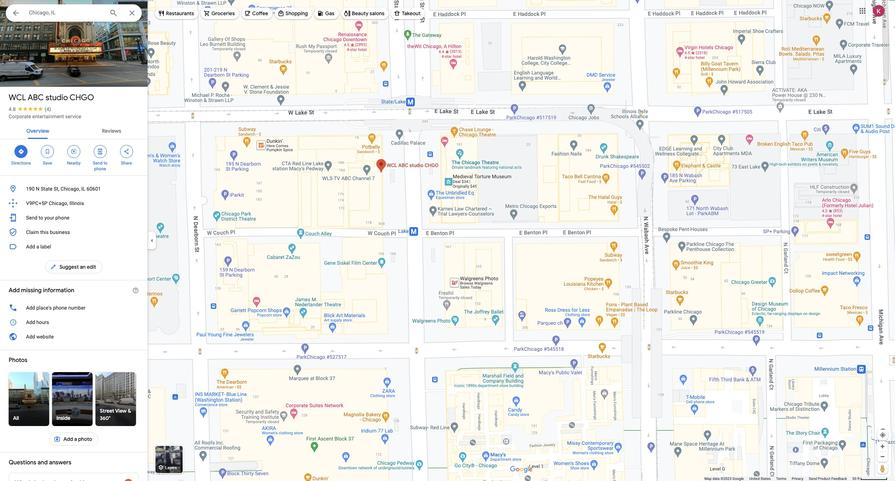 Task type: vqa. For each thing, say whether or not it's contained in the screenshot.
the 1131 W Taylor St Building
no



Task type: describe. For each thing, give the bounding box(es) containing it.
zoom in image
[[880, 444, 885, 449]]

missing
[[21, 287, 42, 294]]

abc
[[28, 93, 44, 103]]

6 photos
[[18, 72, 41, 78]]

reviews button
[[96, 122, 127, 139]]

corporate
[[9, 114, 31, 119]]

google
[[733, 477, 744, 481]]

privacy
[[792, 477, 804, 481]]

beauty
[[352, 10, 368, 17]]

takeout button
[[391, 5, 425, 22]]

send for send to your phone
[[26, 215, 37, 221]]

send to phone
[[93, 161, 107, 171]]

your
[[44, 215, 54, 221]]

beauty salons button
[[341, 5, 389, 22]]

feedback
[[831, 477, 847, 481]]

place's
[[36, 305, 52, 311]]

50 ft button
[[852, 477, 888, 481]]

claim
[[26, 229, 39, 235]]

illinois
[[69, 200, 84, 206]]

add for add place's phone number
[[26, 305, 35, 311]]

layers
[[165, 466, 177, 470]]

none field inside "chicago, il" field
[[29, 8, 103, 17]]

send to your phone
[[26, 215, 69, 221]]

hours
[[36, 319, 49, 325]]

chicago, inside v9pc+5p chicago, illinois button
[[49, 200, 68, 206]]

overview button
[[21, 122, 55, 139]]

google account: kenny nguyen  
(kenny.nguyen@adept.ai) image
[[873, 5, 885, 17]]

send product feedback
[[809, 477, 847, 481]]

add a photo
[[63, 436, 92, 442]]

state
[[41, 186, 52, 192]]

190
[[26, 186, 35, 192]]

photo of wcl abc studio chgo image
[[0, 0, 148, 87]]

ft
[[857, 477, 860, 481]]

street view & 360°
[[100, 408, 131, 421]]

privacy button
[[792, 476, 804, 481]]

190 n state st, chicago, il 60601 button
[[0, 182, 148, 196]]

overview
[[26, 128, 49, 134]]

takeout
[[402, 10, 421, 17]]

view
[[115, 408, 127, 414]]

gas button
[[314, 5, 339, 22]]

an
[[80, 264, 86, 270]]

coffee button
[[241, 5, 273, 22]]

shopping
[[286, 10, 308, 17]]

wcl abc studio chgo main content
[[0, 0, 148, 481]]

add for add hours
[[26, 319, 35, 325]]


[[44, 148, 51, 156]]

chicago, inside 190 n state st, chicago, il 60601 button
[[61, 186, 80, 192]]

wcl abc studio chgo
[[9, 93, 94, 103]]


[[97, 148, 103, 156]]

groceries button
[[201, 5, 239, 22]]

photo
[[78, 436, 92, 442]]

coffee
[[252, 10, 268, 17]]

corporate entertainment service button
[[9, 113, 81, 120]]

all button
[[9, 372, 49, 426]]


[[50, 263, 57, 271]]


[[12, 8, 20, 18]]

v9pc+5p chicago, illinois
[[26, 200, 84, 206]]

n
[[36, 186, 39, 192]]

studio
[[46, 93, 68, 103]]

to for phone
[[104, 161, 107, 166]]

show your location image
[[880, 432, 886, 438]]

4.8
[[9, 106, 16, 112]]

v9pc+5p
[[26, 200, 48, 206]]

terms button
[[776, 476, 786, 481]]

il
[[81, 186, 85, 192]]

wcl
[[9, 93, 26, 103]]

phone for place's
[[53, 305, 67, 311]]

google maps element
[[0, 0, 895, 481]]

4.8 stars image
[[16, 106, 45, 111]]

states
[[761, 477, 771, 481]]

reviews
[[102, 128, 121, 134]]

street view & 360° button
[[95, 372, 136, 426]]

footer inside google maps element
[[705, 476, 852, 481]]

6
[[18, 72, 22, 78]]


[[18, 148, 24, 156]]

show street view coverage image
[[877, 463, 888, 474]]

beauty salons
[[352, 10, 385, 17]]

salons
[[370, 10, 385, 17]]



Task type: locate. For each thing, give the bounding box(es) containing it.
2 vertical spatial phone
[[53, 305, 67, 311]]

0 vertical spatial phone
[[94, 166, 106, 171]]

send inside send to your phone button
[[26, 215, 37, 221]]

to for your
[[39, 215, 43, 221]]

add hours button
[[0, 315, 148, 329]]

save
[[43, 161, 52, 166]]

0 vertical spatial send
[[93, 161, 103, 166]]

united states
[[749, 477, 771, 481]]

restaurants
[[166, 10, 194, 17]]

footer
[[705, 476, 852, 481]]

add down claim
[[26, 244, 35, 250]]

add place's phone number button
[[0, 301, 148, 315]]

60601
[[87, 186, 101, 192]]

190 n state st, chicago, il 60601
[[26, 186, 101, 192]]

a
[[36, 244, 39, 250], [74, 436, 77, 442]]

send down 
[[93, 161, 103, 166]]

to inside send to your phone button
[[39, 215, 43, 221]]

6 photos button
[[5, 69, 44, 81]]

to left your
[[39, 215, 43, 221]]

united states button
[[749, 476, 771, 481]]

questions and answers
[[9, 459, 71, 466]]

add right add a photo
[[63, 436, 73, 442]]

©2023
[[721, 477, 732, 481]]

information
[[43, 287, 74, 294]]

add inside 'button'
[[63, 436, 73, 442]]

phone inside button
[[53, 305, 67, 311]]

2 horizontal spatial send
[[809, 477, 817, 481]]

inside
[[56, 415, 70, 421]]

data
[[713, 477, 720, 481]]

v9pc+5p chicago, illinois button
[[0, 196, 148, 210]]

4 reviews element
[[45, 106, 51, 112]]

to inside send to phone
[[104, 161, 107, 166]]

and
[[38, 459, 48, 466]]

to left share
[[104, 161, 107, 166]]

add for add website
[[26, 334, 35, 340]]

0 vertical spatial to
[[104, 161, 107, 166]]

phone right your
[[55, 215, 69, 221]]

groceries
[[211, 10, 235, 17]]

1 vertical spatial send
[[26, 215, 37, 221]]

nearby
[[67, 161, 81, 166]]

claim this business link
[[0, 225, 148, 239]]

send left product
[[809, 477, 817, 481]]

photos
[[23, 72, 41, 78]]

business
[[50, 229, 70, 235]]

add
[[26, 244, 35, 250], [9, 287, 20, 294], [26, 305, 35, 311], [26, 319, 35, 325], [26, 334, 35, 340], [63, 436, 73, 442]]

edit
[[87, 264, 96, 270]]

Chicago, IL field
[[6, 4, 142, 22]]

phone down 
[[94, 166, 106, 171]]

photos
[[9, 357, 27, 364]]

1 horizontal spatial send
[[93, 161, 103, 166]]

add left hours
[[26, 319, 35, 325]]

add left website
[[26, 334, 35, 340]]

chicago, down st,
[[49, 200, 68, 206]]

2 vertical spatial send
[[809, 477, 817, 481]]

information for wcl abc studio chgo region
[[0, 182, 148, 239]]

1 horizontal spatial a
[[74, 436, 77, 442]]

add hours
[[26, 319, 49, 325]]

1 vertical spatial to
[[39, 215, 43, 221]]

phone inside send to phone
[[94, 166, 106, 171]]

360°
[[100, 415, 110, 421]]

send
[[93, 161, 103, 166], [26, 215, 37, 221], [809, 477, 817, 481]]

1 vertical spatial phone
[[55, 215, 69, 221]]

chgo
[[70, 93, 94, 103]]

shopping button
[[275, 5, 312, 22]]

1 horizontal spatial to
[[104, 161, 107, 166]]

tab list containing overview
[[0, 122, 148, 139]]

add for add a label
[[26, 244, 35, 250]]

claim this business
[[26, 229, 70, 235]]

all
[[13, 415, 19, 421]]

a for label
[[36, 244, 39, 250]]

add a label button
[[0, 239, 148, 254]]

entertainment
[[32, 114, 64, 119]]

send for send product feedback
[[809, 477, 817, 481]]

questions
[[9, 459, 36, 466]]


[[71, 148, 77, 156]]

service
[[65, 114, 81, 119]]

send product feedback button
[[809, 476, 847, 481]]

0 vertical spatial chicago,
[[61, 186, 80, 192]]

terms
[[776, 477, 786, 481]]

inside button
[[25, 372, 120, 426]]

phone
[[94, 166, 106, 171], [55, 215, 69, 221], [53, 305, 67, 311]]

1 vertical spatial chicago,
[[49, 200, 68, 206]]

None field
[[29, 8, 103, 17]]

a left label
[[36, 244, 39, 250]]

 search field
[[6, 4, 142, 23]]

answers
[[49, 459, 71, 466]]

phone inside button
[[55, 215, 69, 221]]

add a photo button
[[49, 430, 98, 448]]

add website button
[[0, 329, 148, 344]]

a for photo
[[74, 436, 77, 442]]

a inside button
[[36, 244, 39, 250]]

suggest
[[59, 264, 79, 270]]

label
[[40, 244, 51, 250]]

add for add a photo
[[63, 436, 73, 442]]

0 horizontal spatial send
[[26, 215, 37, 221]]

more info image
[[132, 287, 139, 294]]

website
[[36, 334, 54, 340]]

share
[[121, 161, 132, 166]]

actions for wcl abc studio chgo region
[[0, 139, 148, 175]]

1 vertical spatial a
[[74, 436, 77, 442]]

corporate entertainment service
[[9, 114, 81, 119]]

a left 'photo'
[[74, 436, 77, 442]]

gas
[[325, 10, 335, 17]]

product
[[818, 477, 831, 481]]

chicago, left il
[[61, 186, 80, 192]]

this
[[40, 229, 49, 235]]

collapse side panel image
[[148, 237, 156, 244]]

a inside 'button'
[[74, 436, 77, 442]]

0 horizontal spatial to
[[39, 215, 43, 221]]

add place's phone number
[[26, 305, 85, 311]]

add a label
[[26, 244, 51, 250]]

add left missing
[[9, 287, 20, 294]]

send to your phone button
[[0, 210, 148, 225]]

send for send to phone
[[93, 161, 103, 166]]

send inside send to phone
[[93, 161, 103, 166]]

add a photo image
[[54, 436, 61, 442]]

united
[[749, 477, 760, 481]]

add for add missing information
[[9, 287, 20, 294]]

send inside send product feedback button
[[809, 477, 817, 481]]

restaurants button
[[155, 5, 198, 22]]

50 ft
[[852, 477, 860, 481]]

phone right the place's
[[53, 305, 67, 311]]

zoom out image
[[880, 454, 885, 459]]

&
[[128, 408, 131, 414]]

map
[[705, 477, 712, 481]]

directions
[[11, 161, 31, 166]]


[[123, 148, 130, 156]]

0 horizontal spatial a
[[36, 244, 39, 250]]

tab list inside google maps element
[[0, 122, 148, 139]]

add left the place's
[[26, 305, 35, 311]]

add website
[[26, 334, 54, 340]]

footer containing map data ©2023 google
[[705, 476, 852, 481]]

tab list
[[0, 122, 148, 139]]

number
[[68, 305, 85, 311]]

0 vertical spatial a
[[36, 244, 39, 250]]

 suggest an edit
[[50, 263, 96, 271]]

street
[[100, 408, 114, 414]]

phone for to
[[94, 166, 106, 171]]

send up claim
[[26, 215, 37, 221]]



